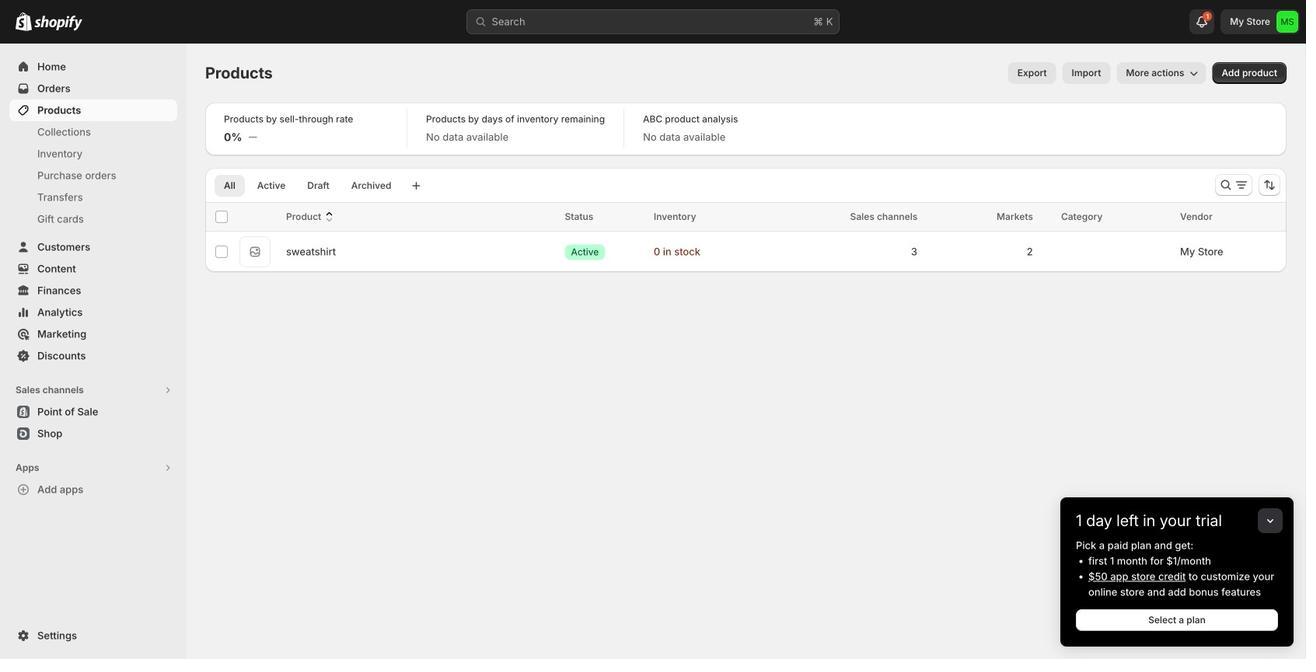 Task type: vqa. For each thing, say whether or not it's contained in the screenshot.
rightmost "SHOPIFY" image
yes



Task type: describe. For each thing, give the bounding box(es) containing it.
shopify image
[[16, 12, 32, 31]]

my store image
[[1277, 11, 1299, 33]]



Task type: locate. For each thing, give the bounding box(es) containing it.
shopify image
[[34, 15, 82, 31]]

tab list
[[211, 174, 404, 197]]



